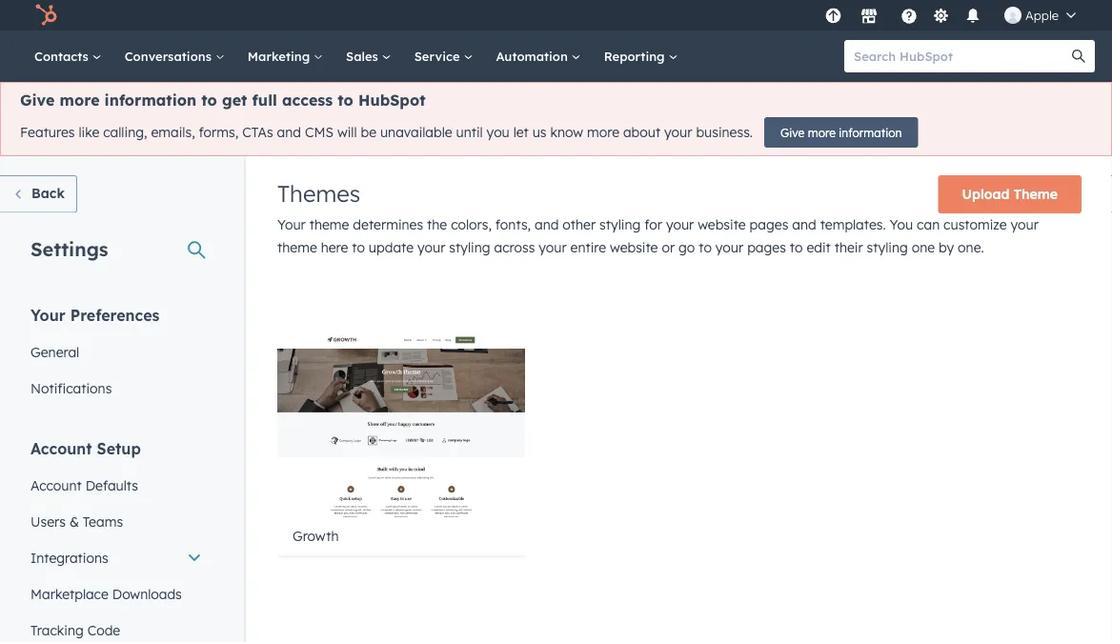 Task type: vqa. For each thing, say whether or not it's contained in the screenshot.
page
no



Task type: locate. For each thing, give the bounding box(es) containing it.
your
[[277, 216, 306, 233], [31, 306, 66, 325]]

pages left edit
[[748, 239, 787, 256]]

1 vertical spatial account
[[31, 477, 82, 494]]

your right go
[[716, 239, 744, 256]]

your down other
[[539, 239, 567, 256]]

growth
[[293, 528, 339, 545]]

1 account from the top
[[31, 439, 92, 458]]

marketplace downloads
[[31, 586, 182, 603]]

marketplaces image
[[861, 9, 878, 26]]

code
[[87, 622, 120, 639]]

information up templates.
[[839, 125, 902, 140]]

users
[[31, 513, 66, 530]]

upload theme
[[963, 186, 1058, 203]]

1 vertical spatial give
[[781, 125, 805, 140]]

give
[[20, 91, 55, 110], [781, 125, 805, 140]]

0 horizontal spatial more
[[60, 91, 100, 110]]

can
[[917, 216, 940, 233]]

tracking code
[[31, 622, 120, 639]]

theme
[[310, 216, 349, 233], [277, 239, 317, 256], [399, 435, 440, 452]]

1 horizontal spatial your
[[277, 216, 306, 233]]

unavailable
[[380, 124, 452, 141]]

theme
[[1014, 186, 1058, 203]]

emails,
[[151, 124, 195, 141]]

customize
[[944, 216, 1007, 233]]

0 horizontal spatial give
[[20, 91, 55, 110]]

your for your preferences
[[31, 306, 66, 325]]

to right here
[[352, 239, 365, 256]]

notifications link
[[19, 370, 214, 407]]

account up users
[[31, 477, 82, 494]]

your up go
[[666, 216, 694, 233]]

back link
[[0, 175, 77, 213]]

marketplace
[[31, 586, 109, 603]]

marketing
[[248, 48, 314, 64]]

1 vertical spatial information
[[839, 125, 902, 140]]

0 horizontal spatial website
[[610, 239, 658, 256]]

theme up here
[[310, 216, 349, 233]]

full
[[252, 91, 277, 110]]

marketing link
[[236, 31, 335, 82]]

their
[[835, 239, 864, 256]]

0 vertical spatial website
[[698, 216, 746, 233]]

website down for
[[610, 239, 658, 256]]

0 vertical spatial your
[[277, 216, 306, 233]]

settings image
[[933, 8, 950, 25]]

and
[[277, 124, 301, 141], [535, 216, 559, 233], [793, 216, 817, 233]]

tracking
[[31, 622, 84, 639]]

access
[[282, 91, 333, 110]]

colors,
[[451, 216, 492, 233]]

0 vertical spatial account
[[31, 439, 92, 458]]

marketplaces button
[[850, 0, 890, 31]]

more for give more information
[[808, 125, 836, 140]]

1 horizontal spatial and
[[535, 216, 559, 233]]

styling down you
[[867, 239, 908, 256]]

to
[[201, 91, 217, 110], [338, 91, 354, 110], [352, 239, 365, 256], [699, 239, 712, 256], [790, 239, 803, 256]]

your up general
[[31, 306, 66, 325]]

cms
[[305, 124, 334, 141]]

2 vertical spatial theme
[[399, 435, 440, 452]]

users & teams link
[[19, 504, 214, 540]]

let
[[514, 124, 529, 141]]

upgrade image
[[825, 8, 842, 25]]

and for ctas
[[277, 124, 301, 141]]

help button
[[893, 0, 926, 31]]

website down themes banner
[[698, 216, 746, 233]]

0 vertical spatial pages
[[750, 216, 789, 233]]

your down themes
[[277, 216, 306, 233]]

information for give more information
[[839, 125, 902, 140]]

give up features
[[20, 91, 55, 110]]

1 horizontal spatial give
[[781, 125, 805, 140]]

conversations
[[125, 48, 215, 64]]

features
[[20, 124, 75, 141]]

be
[[361, 124, 377, 141]]

&
[[69, 513, 79, 530]]

0 horizontal spatial information
[[105, 91, 197, 110]]

theme right view
[[399, 435, 440, 452]]

and left cms
[[277, 124, 301, 141]]

0 horizontal spatial and
[[277, 124, 301, 141]]

your inside your theme determines the colors, fonts, and other styling for your website pages and templates. you can customize your theme here to update your styling across your entire website or go to your pages to edit their styling one by one.
[[277, 216, 306, 233]]

integrations button
[[19, 540, 214, 576]]

1 horizontal spatial styling
[[600, 216, 641, 233]]

give for give more information to get full access to hubspot
[[20, 91, 55, 110]]

other
[[563, 216, 596, 233]]

search image
[[1073, 50, 1086, 63]]

your
[[665, 124, 693, 141], [666, 216, 694, 233], [1011, 216, 1039, 233], [418, 239, 446, 256], [539, 239, 567, 256], [716, 239, 744, 256]]

1 vertical spatial your
[[31, 306, 66, 325]]

pages left templates.
[[750, 216, 789, 233]]

give right business.
[[781, 125, 805, 140]]

reporting
[[604, 48, 669, 64]]

information for give more information to get full access to hubspot
[[105, 91, 197, 110]]

account defaults link
[[19, 468, 214, 504]]

more
[[60, 91, 100, 110], [587, 124, 620, 141], [808, 125, 836, 140]]

2 horizontal spatial more
[[808, 125, 836, 140]]

view
[[363, 435, 395, 452]]

to left edit
[[790, 239, 803, 256]]

1 horizontal spatial information
[[839, 125, 902, 140]]

themes banner
[[277, 170, 1082, 214]]

theme left here
[[277, 239, 317, 256]]

notifications button
[[957, 0, 990, 31]]

and up edit
[[793, 216, 817, 233]]

apple button
[[993, 0, 1088, 31]]

information
[[105, 91, 197, 110], [839, 125, 902, 140]]

1 vertical spatial pages
[[748, 239, 787, 256]]

view theme
[[363, 435, 440, 452]]

features like calling, emails, forms, ctas and cms will be unavailable until you let us know more about your business.
[[20, 124, 753, 141]]

your for your theme determines the colors, fonts, and other styling for your website pages and templates. you can customize your theme here to update your styling across your entire website or go to your pages to edit their styling one by one.
[[277, 216, 306, 233]]

upload theme button
[[939, 175, 1082, 214]]

account up account defaults
[[31, 439, 92, 458]]

0 vertical spatial give
[[20, 91, 55, 110]]

get
[[222, 91, 247, 110]]

2 account from the top
[[31, 477, 82, 494]]

0 horizontal spatial your
[[31, 306, 66, 325]]

account
[[31, 439, 92, 458], [31, 477, 82, 494]]

theme for your
[[310, 216, 349, 233]]

styling down colors,
[[449, 239, 491, 256]]

0 vertical spatial information
[[105, 91, 197, 110]]

settings link
[[930, 5, 953, 25]]

styling left for
[[600, 216, 641, 233]]

to right go
[[699, 239, 712, 256]]

0 vertical spatial theme
[[310, 216, 349, 233]]

information up emails,
[[105, 91, 197, 110]]

and left other
[[535, 216, 559, 233]]

Search HubSpot search field
[[845, 40, 1078, 72]]

contacts link
[[23, 31, 113, 82]]



Task type: describe. For each thing, give the bounding box(es) containing it.
downloads
[[112, 586, 182, 603]]

account defaults
[[31, 477, 138, 494]]

sales link
[[335, 31, 403, 82]]

your down theme
[[1011, 216, 1039, 233]]

update
[[369, 239, 414, 256]]

setup
[[97, 439, 141, 458]]

reporting link
[[593, 31, 690, 82]]

hubspot link
[[23, 4, 72, 27]]

and for fonts,
[[535, 216, 559, 233]]

0 horizontal spatial styling
[[449, 239, 491, 256]]

for
[[645, 216, 663, 233]]

settings
[[31, 237, 108, 261]]

one.
[[958, 239, 985, 256]]

account for account setup
[[31, 439, 92, 458]]

like
[[79, 124, 99, 141]]

will
[[337, 124, 357, 141]]

1 vertical spatial website
[[610, 239, 658, 256]]

marketplace downloads link
[[19, 576, 214, 613]]

templates.
[[821, 216, 886, 233]]

determines
[[353, 216, 423, 233]]

account for account defaults
[[31, 477, 82, 494]]

your theme determines the colors, fonts, and other styling for your website pages and templates. you can customize your theme here to update your styling across your entire website or go to your pages to edit their styling one by one.
[[277, 216, 1039, 256]]

users & teams
[[31, 513, 123, 530]]

across
[[494, 239, 535, 256]]

account setup
[[31, 439, 141, 458]]

account setup element
[[19, 438, 214, 643]]

view theme link
[[339, 425, 464, 463]]

automation
[[496, 48, 572, 64]]

ctas
[[242, 124, 273, 141]]

conversations link
[[113, 31, 236, 82]]

upgrade link
[[822, 5, 846, 25]]

give more information
[[781, 125, 902, 140]]

sales
[[346, 48, 382, 64]]

to up 'will'
[[338, 91, 354, 110]]

integrations
[[31, 550, 108, 566]]

defaults
[[86, 477, 138, 494]]

your preferences
[[31, 306, 160, 325]]

your down the the
[[418, 239, 446, 256]]

your right about
[[665, 124, 693, 141]]

here
[[321, 239, 348, 256]]

theme for view
[[399, 435, 440, 452]]

1 horizontal spatial more
[[587, 124, 620, 141]]

to left get at the left of the page
[[201, 91, 217, 110]]

or
[[662, 239, 675, 256]]

you
[[487, 124, 510, 141]]

give for give more information
[[781, 125, 805, 140]]

automation link
[[485, 31, 593, 82]]

us
[[533, 124, 547, 141]]

2 horizontal spatial and
[[793, 216, 817, 233]]

preferences
[[70, 306, 160, 325]]

bob builder image
[[1005, 7, 1022, 24]]

service link
[[403, 31, 485, 82]]

know
[[551, 124, 584, 141]]

your preferences element
[[19, 305, 214, 407]]

apple
[[1026, 7, 1059, 23]]

fonts,
[[496, 216, 531, 233]]

more for give more information to get full access to hubspot
[[60, 91, 100, 110]]

help image
[[901, 9, 918, 26]]

hubspot
[[358, 91, 426, 110]]

teams
[[83, 513, 123, 530]]

1 vertical spatial theme
[[277, 239, 317, 256]]

notifications
[[31, 380, 112, 397]]

until
[[456, 124, 483, 141]]

2 horizontal spatial styling
[[867, 239, 908, 256]]

business.
[[696, 124, 753, 141]]

apple menu
[[820, 0, 1090, 31]]

upload
[[963, 186, 1010, 203]]

edit
[[807, 239, 831, 256]]

give more information to get full access to hubspot
[[20, 91, 426, 110]]

forms,
[[199, 124, 239, 141]]

themes
[[277, 179, 361, 208]]

contacts
[[34, 48, 92, 64]]

back
[[31, 185, 65, 202]]

entire
[[571, 239, 607, 256]]

service
[[414, 48, 464, 64]]

hubspot image
[[34, 4, 57, 27]]

go
[[679, 239, 695, 256]]

search button
[[1063, 40, 1096, 72]]

one
[[912, 239, 935, 256]]

general link
[[19, 334, 214, 370]]

about
[[624, 124, 661, 141]]

notifications image
[[965, 9, 982, 26]]

1 horizontal spatial website
[[698, 216, 746, 233]]

calling,
[[103, 124, 147, 141]]

general
[[31, 344, 79, 360]]

by
[[939, 239, 955, 256]]

give more information link
[[765, 117, 919, 148]]

you
[[890, 216, 914, 233]]

tracking code link
[[19, 613, 214, 643]]



